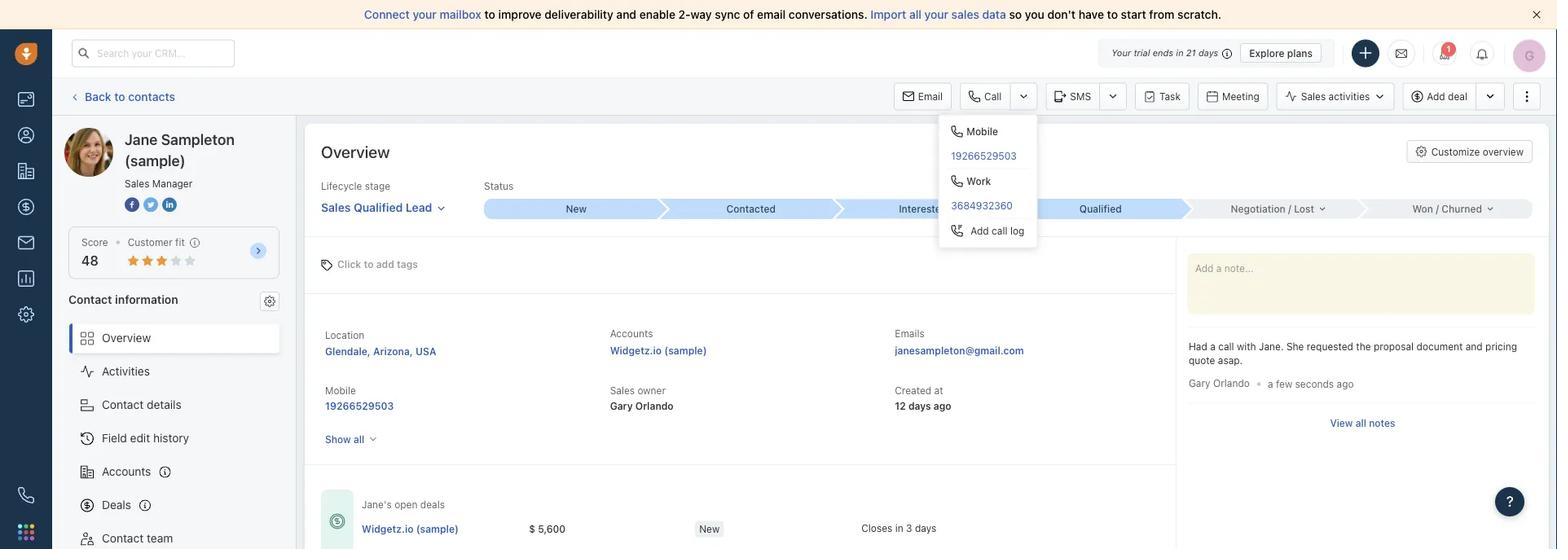 Task type: locate. For each thing, give the bounding box(es) containing it.
widgetz.io (sample) link inside row
[[362, 522, 459, 536]]

0 horizontal spatial accounts
[[102, 465, 151, 479]]

widgetz.io up owner
[[610, 345, 662, 356]]

ago right seconds
[[1337, 378, 1354, 389]]

phone image
[[18, 487, 34, 504]]

1 horizontal spatial in
[[1176, 48, 1184, 58]]

overview
[[321, 142, 390, 161], [102, 331, 151, 345]]

accounts for accounts
[[102, 465, 151, 479]]

0 vertical spatial days
[[1199, 48, 1219, 58]]

field edit history
[[102, 432, 189, 445]]

mobile for mobile
[[967, 126, 998, 137]]

view all notes link
[[1331, 416, 1396, 430]]

0 vertical spatial widgetz.io
[[610, 345, 662, 356]]

owner
[[638, 385, 666, 397]]

days down created
[[909, 400, 931, 412]]

all right import
[[910, 8, 922, 21]]

1 vertical spatial overview
[[102, 331, 151, 345]]

contact down '48'
[[68, 292, 112, 306]]

jane
[[97, 128, 122, 141], [125, 130, 158, 148]]

connect
[[364, 8, 410, 21]]

days right 3
[[915, 523, 937, 534]]

deliverability
[[545, 8, 614, 21]]

new inside new link
[[566, 203, 587, 215]]

2 / from the left
[[1436, 203, 1440, 215]]

widgetz.io
[[610, 345, 662, 356], [362, 524, 414, 535]]

19266529503 link up work
[[939, 144, 1037, 168]]

0 horizontal spatial new
[[566, 203, 587, 215]]

to left start
[[1107, 8, 1118, 21]]

phone element
[[10, 479, 42, 512]]

2 horizontal spatial all
[[1356, 417, 1367, 429]]

document
[[1417, 341, 1463, 353]]

call up asap.
[[1219, 341, 1235, 353]]

1 horizontal spatial add
[[1427, 91, 1446, 102]]

/ right won
[[1436, 203, 1440, 215]]

1 horizontal spatial widgetz.io
[[610, 345, 662, 356]]

1 vertical spatial days
[[909, 400, 931, 412]]

call left log
[[992, 225, 1008, 237]]

lost
[[1294, 203, 1315, 215]]

mobile down glendale,
[[325, 385, 356, 397]]

overview up activities
[[102, 331, 151, 345]]

won / churned
[[1413, 203, 1483, 215]]

1 vertical spatial widgetz.io (sample) link
[[362, 522, 459, 536]]

deals
[[420, 499, 445, 511]]

/ for won
[[1436, 203, 1440, 215]]

scratch.
[[1178, 8, 1222, 21]]

0 horizontal spatial orlando
[[636, 400, 674, 412]]

negotiation
[[1231, 203, 1286, 215]]

all right 'show'
[[354, 434, 364, 445]]

and inside had a call with jane. she requested the proposal document and pricing quote asap.
[[1466, 341, 1483, 353]]

all
[[910, 8, 922, 21], [1356, 417, 1367, 429], [354, 434, 364, 445]]

$ 5,600
[[529, 524, 566, 535]]

days
[[1199, 48, 1219, 58], [909, 400, 931, 412], [915, 523, 937, 534]]

manager
[[152, 178, 193, 189]]

0 vertical spatial gary
[[1189, 378, 1211, 389]]

0 vertical spatial and
[[617, 8, 637, 21]]

sales left activities
[[1302, 91, 1326, 102]]

accounts up owner
[[610, 328, 653, 339]]

days for closes in 3 days
[[915, 523, 937, 534]]

0 vertical spatial in
[[1176, 48, 1184, 58]]

sampleton
[[125, 128, 181, 141], [161, 130, 235, 148]]

1 horizontal spatial mobile
[[967, 126, 998, 137]]

2 vertical spatial all
[[354, 434, 364, 445]]

in
[[1176, 48, 1184, 58], [896, 523, 904, 534]]

add left deal
[[1427, 91, 1446, 102]]

(sample) up manager
[[185, 128, 231, 141]]

0 horizontal spatial widgetz.io
[[362, 524, 414, 535]]

0 vertical spatial call
[[992, 225, 1008, 237]]

0 horizontal spatial mobile
[[325, 385, 356, 397]]

1 vertical spatial mobile
[[325, 385, 356, 397]]

conversations.
[[789, 8, 868, 21]]

1 horizontal spatial and
[[1466, 341, 1483, 353]]

so
[[1010, 8, 1022, 21]]

all for view all notes
[[1356, 417, 1367, 429]]

mobile down 'call' button
[[967, 126, 998, 137]]

0 horizontal spatial 19266529503
[[325, 400, 394, 412]]

email button
[[894, 83, 952, 110]]

add down 3684932360
[[971, 225, 989, 237]]

data
[[983, 8, 1007, 21]]

1 horizontal spatial call
[[1219, 341, 1235, 353]]

in left 3
[[896, 523, 904, 534]]

0 vertical spatial 19266529503
[[951, 150, 1017, 162]]

48 button
[[82, 253, 99, 269]]

ends
[[1153, 48, 1174, 58]]

contact down activities
[[102, 398, 144, 412]]

field
[[102, 432, 127, 445]]

created
[[895, 385, 932, 397]]

have
[[1079, 8, 1104, 21]]

19266529503
[[951, 150, 1017, 162], [325, 400, 394, 412]]

to left add
[[364, 259, 374, 270]]

churned
[[1442, 203, 1483, 215]]

0 vertical spatial ago
[[1337, 378, 1354, 389]]

0 horizontal spatial your
[[413, 8, 437, 21]]

ago down at
[[934, 400, 952, 412]]

1 vertical spatial new
[[700, 524, 720, 535]]

contact
[[68, 292, 112, 306], [102, 398, 144, 412], [102, 532, 144, 545]]

1 vertical spatial add
[[971, 225, 989, 237]]

accounts up deals
[[102, 465, 151, 479]]

connect your mailbox to improve deliverability and enable 2-way sync of email conversations. import all your sales data so you don't have to start from scratch.
[[364, 8, 1222, 21]]

closes
[[862, 523, 893, 534]]

1 horizontal spatial widgetz.io (sample) link
[[610, 345, 707, 356]]

stage
[[365, 181, 390, 192]]

and left pricing
[[1466, 341, 1483, 353]]

view
[[1331, 417, 1353, 429]]

call link
[[960, 83, 1010, 110]]

widgetz.io (sample) link up owner
[[610, 345, 707, 356]]

close image
[[1533, 11, 1541, 19]]

1 / from the left
[[1289, 203, 1292, 215]]

new
[[566, 203, 587, 215], [700, 524, 720, 535]]

row
[[362, 513, 1028, 547]]

she
[[1287, 341, 1305, 353]]

1 vertical spatial ago
[[934, 400, 952, 412]]

1 horizontal spatial accounts
[[610, 328, 653, 339]]

0 horizontal spatial ago
[[934, 400, 952, 412]]

21
[[1187, 48, 1196, 58]]

0 horizontal spatial a
[[1211, 341, 1216, 353]]

widgetz.io (sample) link down open
[[362, 522, 459, 536]]

1 horizontal spatial a
[[1268, 378, 1274, 389]]

and left enable on the top
[[617, 8, 637, 21]]

0 vertical spatial a
[[1211, 341, 1216, 353]]

/ left "lost"
[[1289, 203, 1292, 215]]

2 vertical spatial contact
[[102, 532, 144, 545]]

arizona,
[[373, 346, 413, 357]]

1 vertical spatial gary
[[610, 400, 633, 412]]

your left sales
[[925, 8, 949, 21]]

customize
[[1432, 146, 1481, 157]]

1 vertical spatial contact
[[102, 398, 144, 412]]

start
[[1121, 8, 1147, 21]]

0 horizontal spatial gary
[[610, 400, 633, 412]]

1 horizontal spatial orlando
[[1214, 378, 1250, 389]]

gary down accounts widgetz.io (sample) on the bottom of the page
[[610, 400, 633, 412]]

click to add tags
[[337, 259, 418, 270]]

jane down "contacts"
[[125, 130, 158, 148]]

1 vertical spatial widgetz.io
[[362, 524, 414, 535]]

19266529503 link up "show all" at the bottom of page
[[325, 400, 394, 412]]

widgetz.io (sample)
[[362, 524, 459, 535]]

a right had on the bottom right
[[1211, 341, 1216, 353]]

your left mailbox
[[413, 8, 437, 21]]

call button
[[960, 83, 1010, 110]]

all right view
[[1356, 417, 1367, 429]]

information
[[115, 292, 178, 306]]

days right 21
[[1199, 48, 1219, 58]]

score
[[82, 237, 108, 248]]

orlando down asap.
[[1214, 378, 1250, 389]]

1 vertical spatial all
[[1356, 417, 1367, 429]]

0 horizontal spatial overview
[[102, 331, 151, 345]]

sales for sales activities
[[1302, 91, 1326, 102]]

had
[[1189, 341, 1208, 353]]

accounts
[[610, 328, 653, 339], [102, 465, 151, 479]]

gary down quote
[[1189, 378, 1211, 389]]

1 vertical spatial and
[[1466, 341, 1483, 353]]

contact down deals
[[102, 532, 144, 545]]

0 horizontal spatial add
[[971, 225, 989, 237]]

sales down "lifecycle"
[[321, 201, 351, 214]]

show
[[325, 434, 351, 445]]

gary inside sales owner gary orlando
[[610, 400, 633, 412]]

1 vertical spatial in
[[896, 523, 904, 534]]

location glendale, arizona, usa
[[325, 329, 436, 357]]

1 horizontal spatial ago
[[1337, 378, 1354, 389]]

1 vertical spatial call
[[1219, 341, 1235, 353]]

1 horizontal spatial gary
[[1189, 378, 1211, 389]]

sales manager
[[125, 178, 193, 189]]

0 vertical spatial contact
[[68, 292, 112, 306]]

0 horizontal spatial call
[[992, 225, 1008, 237]]

edit
[[130, 432, 150, 445]]

0 vertical spatial new
[[566, 203, 587, 215]]

0 horizontal spatial widgetz.io (sample) link
[[362, 522, 459, 536]]

emails
[[895, 328, 925, 339]]

contacted link
[[659, 199, 834, 219]]

orlando down owner
[[636, 400, 674, 412]]

0 horizontal spatial all
[[354, 434, 364, 445]]

/ for negotiation
[[1289, 203, 1292, 215]]

0 horizontal spatial 19266529503 link
[[325, 400, 394, 412]]

jane sampleton (sample)
[[97, 128, 231, 141], [125, 130, 235, 169]]

your
[[1112, 48, 1132, 58]]

mobile inside mobile 19266529503
[[325, 385, 356, 397]]

0 vertical spatial widgetz.io (sample) link
[[610, 345, 707, 356]]

emails janesampleton@gmail.com
[[895, 328, 1024, 356]]

1 vertical spatial accounts
[[102, 465, 151, 479]]

1 horizontal spatial /
[[1436, 203, 1440, 215]]

0 vertical spatial add
[[1427, 91, 1446, 102]]

0 vertical spatial all
[[910, 8, 922, 21]]

add for add call log
[[971, 225, 989, 237]]

19266529503 up "show all" at the bottom of page
[[325, 400, 394, 412]]

accounts widgetz.io (sample)
[[610, 328, 707, 356]]

to right back
[[114, 89, 125, 103]]

days inside created at 12 days ago
[[909, 400, 931, 412]]

2-
[[679, 8, 691, 21]]

and
[[617, 8, 637, 21], [1466, 341, 1483, 353]]

a
[[1211, 341, 1216, 353], [1268, 378, 1274, 389]]

(sample) up owner
[[665, 345, 707, 356]]

sampleton up manager
[[161, 130, 235, 148]]

0 horizontal spatial /
[[1289, 203, 1292, 215]]

/
[[1289, 203, 1292, 215], [1436, 203, 1440, 215]]

overview up lifecycle stage
[[321, 142, 390, 161]]

0 vertical spatial overview
[[321, 142, 390, 161]]

sms
[[1070, 91, 1092, 102]]

won / churned button
[[1358, 199, 1533, 219]]

1 horizontal spatial overview
[[321, 142, 390, 161]]

sales qualified lead
[[321, 201, 432, 214]]

1 vertical spatial orlando
[[636, 400, 674, 412]]

usa
[[416, 346, 436, 357]]

3684932360 link
[[939, 194, 1037, 218]]

contact for contact information
[[68, 292, 112, 306]]

19266529503 up work
[[951, 150, 1017, 162]]

negotiation / lost link
[[1184, 199, 1358, 219]]

1 vertical spatial 19266529503
[[325, 400, 394, 412]]

(sample) up the sales manager on the top
[[125, 152, 186, 169]]

19266529503 link
[[939, 144, 1037, 168], [325, 400, 394, 412]]

accounts inside accounts widgetz.io (sample)
[[610, 328, 653, 339]]

tags
[[397, 259, 418, 270]]

row containing closes in 3 days
[[362, 513, 1028, 547]]

negotiation / lost
[[1231, 203, 1315, 215]]

add inside button
[[1427, 91, 1446, 102]]

1 horizontal spatial your
[[925, 8, 949, 21]]

a left 'few'
[[1268, 378, 1274, 389]]

sales left owner
[[610, 385, 635, 397]]

days for created at 12 days ago
[[909, 400, 931, 412]]

1 horizontal spatial new
[[700, 524, 720, 535]]

sales
[[1302, 91, 1326, 102], [125, 178, 150, 189], [321, 201, 351, 214], [610, 385, 635, 397]]

2 vertical spatial days
[[915, 523, 937, 534]]

lead
[[406, 201, 432, 214]]

1 horizontal spatial 19266529503 link
[[939, 144, 1037, 168]]

0 vertical spatial mobile
[[967, 126, 998, 137]]

mobile for mobile 19266529503
[[325, 385, 356, 397]]

sales activities
[[1302, 91, 1370, 102]]

1 vertical spatial 19266529503 link
[[325, 400, 394, 412]]

0 vertical spatial accounts
[[610, 328, 653, 339]]

at
[[935, 385, 944, 397]]

in left 21
[[1176, 48, 1184, 58]]

widgetz.io down jane's
[[362, 524, 414, 535]]

jane down back
[[97, 128, 122, 141]]

2 your from the left
[[925, 8, 949, 21]]

explore plans
[[1250, 47, 1313, 59]]

sales up facebook circled icon
[[125, 178, 150, 189]]



Task type: describe. For each thing, give the bounding box(es) containing it.
0 vertical spatial orlando
[[1214, 378, 1250, 389]]

sales inside sales owner gary orlando
[[610, 385, 635, 397]]

(sample) inside accounts widgetz.io (sample)
[[665, 345, 707, 356]]

send email image
[[1396, 47, 1408, 60]]

fit
[[175, 237, 185, 248]]

customer fit
[[128, 237, 185, 248]]

activities
[[102, 365, 150, 378]]

task button
[[1136, 83, 1190, 110]]

way
[[691, 8, 712, 21]]

facebook circled image
[[125, 196, 139, 213]]

contact information
[[68, 292, 178, 306]]

(sample) down the 'deals'
[[416, 524, 459, 535]]

sms button
[[1046, 83, 1100, 110]]

explore
[[1250, 47, 1285, 59]]

widgetz.io inside accounts widgetz.io (sample)
[[610, 345, 662, 356]]

of
[[743, 8, 754, 21]]

1 horizontal spatial 19266529503
[[951, 150, 1017, 162]]

orlando inside sales owner gary orlando
[[636, 400, 674, 412]]

3
[[906, 523, 913, 534]]

1 horizontal spatial all
[[910, 8, 922, 21]]

call inside had a call with jane. she requested the proposal document and pricing quote asap.
[[1219, 341, 1235, 353]]

import
[[871, 8, 907, 21]]

5,600
[[538, 524, 566, 535]]

connect your mailbox link
[[364, 8, 485, 21]]

email
[[918, 91, 943, 102]]

jane sampleton (sample) up manager
[[125, 130, 235, 169]]

from
[[1150, 8, 1175, 21]]

glendale,
[[325, 346, 371, 357]]

sales qualified lead link
[[321, 193, 446, 216]]

the
[[1357, 341, 1372, 353]]

0 horizontal spatial and
[[617, 8, 637, 21]]

contact for contact details
[[102, 398, 144, 412]]

gary orlando
[[1189, 378, 1250, 389]]

add for add deal
[[1427, 91, 1446, 102]]

score 48
[[82, 237, 108, 269]]

team
[[147, 532, 173, 545]]

to right mailbox
[[485, 8, 495, 21]]

sales
[[952, 8, 980, 21]]

negotiation / lost button
[[1184, 199, 1358, 219]]

ago inside created at 12 days ago
[[934, 400, 952, 412]]

location
[[325, 329, 365, 341]]

Search your CRM... text field
[[72, 40, 235, 67]]

plans
[[1288, 47, 1313, 59]]

all for show all
[[354, 434, 364, 445]]

deals
[[102, 498, 131, 512]]

meeting button
[[1198, 83, 1269, 110]]

jane sampleton (sample) down "contacts"
[[97, 128, 231, 141]]

open
[[395, 499, 418, 511]]

import all your sales data link
[[871, 8, 1010, 21]]

you
[[1025, 8, 1045, 21]]

customize overview
[[1432, 146, 1524, 157]]

don't
[[1048, 8, 1076, 21]]

sampleton down "contacts"
[[125, 128, 181, 141]]

janesampleton@gmail.com link
[[895, 342, 1024, 359]]

had a call with jane. she requested the proposal document and pricing quote asap.
[[1189, 341, 1518, 367]]

1
[[1447, 44, 1452, 54]]

1 your from the left
[[413, 8, 437, 21]]

add deal
[[1427, 91, 1468, 102]]

0 horizontal spatial jane
[[97, 128, 122, 141]]

view all notes
[[1331, 417, 1396, 429]]

activities
[[1329, 91, 1370, 102]]

closes in 3 days
[[862, 523, 937, 534]]

new link
[[484, 199, 659, 219]]

jane.
[[1259, 341, 1284, 353]]

0 horizontal spatial in
[[896, 523, 904, 534]]

with
[[1237, 341, 1257, 353]]

1 horizontal spatial jane
[[125, 130, 158, 148]]

notes
[[1369, 417, 1396, 429]]

task
[[1160, 91, 1181, 102]]

freshworks switcher image
[[18, 524, 34, 541]]

few
[[1276, 378, 1293, 389]]

mailbox
[[440, 8, 482, 21]]

work
[[967, 176, 991, 187]]

contact for contact team
[[102, 532, 144, 545]]

interested
[[899, 203, 947, 215]]

created at 12 days ago
[[895, 385, 952, 412]]

a few seconds ago
[[1268, 378, 1354, 389]]

add call log
[[971, 225, 1025, 237]]

back to contacts link
[[68, 84, 176, 109]]

lifecycle
[[321, 181, 362, 192]]

sales owner gary orlando
[[610, 385, 674, 412]]

0 vertical spatial 19266529503 link
[[939, 144, 1037, 168]]

linkedin circled image
[[162, 196, 177, 213]]

proposal
[[1374, 341, 1414, 353]]

mng settings image
[[264, 296, 276, 307]]

trial
[[1134, 48, 1151, 58]]

add deal button
[[1403, 83, 1476, 110]]

details
[[147, 398, 182, 412]]

$
[[529, 524, 535, 535]]

lifecycle stage
[[321, 181, 390, 192]]

deal
[[1449, 91, 1468, 102]]

email
[[757, 8, 786, 21]]

history
[[153, 432, 189, 445]]

janesampleton@gmail.com
[[895, 345, 1024, 356]]

sales for sales qualified lead
[[321, 201, 351, 214]]

1 horizontal spatial qualified
[[1080, 203, 1122, 215]]

back to contacts
[[85, 89, 175, 103]]

accounts for accounts widgetz.io (sample)
[[610, 328, 653, 339]]

won / churned link
[[1358, 199, 1533, 219]]

0 horizontal spatial qualified
[[354, 201, 403, 214]]

pricing
[[1486, 341, 1518, 353]]

1 vertical spatial a
[[1268, 378, 1274, 389]]

a inside had a call with jane. she requested the proposal document and pricing quote asap.
[[1211, 341, 1216, 353]]

sales for sales manager
[[125, 178, 150, 189]]

container_wx8msf4aqz5i3rn1 image
[[329, 514, 346, 530]]

won
[[1413, 203, 1434, 215]]

customize overview button
[[1407, 140, 1533, 163]]

glendale, arizona, usa link
[[325, 346, 436, 357]]

twitter circled image
[[143, 196, 158, 213]]

new inside row
[[700, 524, 720, 535]]

enable
[[640, 8, 676, 21]]

back
[[85, 89, 111, 103]]



Task type: vqa. For each thing, say whether or not it's contained in the screenshot.
Meetings
no



